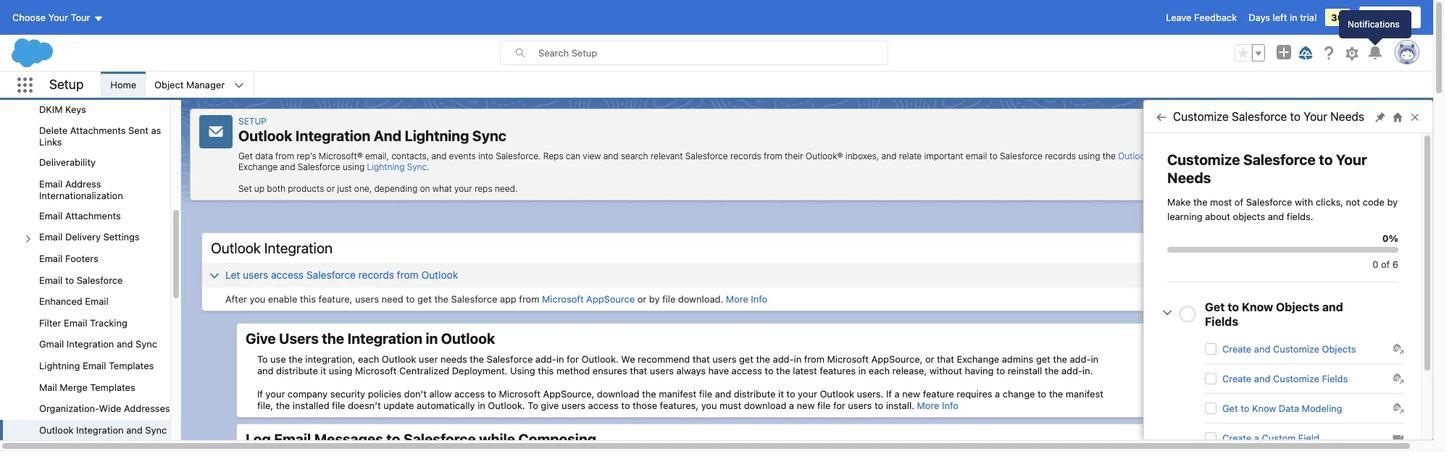 Task type: describe. For each thing, give the bounding box(es) containing it.
outlook inside button
[[421, 269, 458, 281]]

0 vertical spatial customize salesforce to your needs
[[1173, 110, 1365, 123]]

1 horizontal spatial records
[[731, 151, 762, 162]]

lightning email templates
[[39, 360, 154, 372]]

from inside button
[[397, 269, 419, 281]]

keys
[[65, 103, 86, 115]]

centralized
[[399, 365, 450, 377]]

outlook integration and sync link
[[39, 424, 167, 437]]

1 horizontal spatial info
[[942, 400, 959, 412]]

setup link
[[238, 116, 267, 127]]

must
[[720, 400, 742, 412]]

using left outlook integration link
[[1079, 151, 1101, 162]]

salesforce up with
[[1244, 151, 1316, 168]]

integration for outlook integration and sync
[[76, 424, 124, 436]]

integration for gmail integration and sync
[[67, 339, 114, 350]]

0 vertical spatial this
[[300, 294, 316, 305]]

dkim
[[39, 103, 63, 115]]

0 vertical spatial needs
[[1331, 110, 1365, 123]]

events inside . reps' contacts and events sync between microsoft exchange and salesforce using
[[1281, 151, 1308, 162]]

access down 'ensures'
[[588, 400, 619, 412]]

without
[[930, 365, 963, 377]]

salesforce down the footers
[[77, 274, 123, 286]]

outlook integration
[[211, 240, 333, 257]]

attachments for delete
[[70, 125, 126, 136]]

1 horizontal spatial new
[[903, 389, 921, 400]]

0 horizontal spatial by
[[649, 294, 660, 305]]

email to salesforce
[[39, 274, 123, 286]]

email footers
[[39, 253, 98, 265]]

in right the reinstall
[[1091, 354, 1099, 365]]

microsoft up create and customize fields link
[[1236, 354, 1277, 365]]

outlook up needs
[[441, 331, 495, 347]]

users inside button
[[243, 269, 268, 281]]

1 manifest from the left
[[659, 389, 697, 400]]

in right left
[[1290, 12, 1298, 23]]

deliverability
[[39, 157, 96, 168]]

0 horizontal spatial .
[[427, 162, 430, 173]]

can
[[566, 151, 581, 162]]

2 horizontal spatial records
[[1045, 151, 1076, 162]]

reps
[[475, 183, 493, 194]]

1 horizontal spatial or
[[638, 294, 647, 305]]

exchange inside to use the integration, each outlook user needs the salesforce add-in for outlook. we recommend that users get the add-in from microsoft appsource, or that exchange admins get the add-in and distribute it using microsoft centralized deployment. using this method ensures that users always have access to the latest features in each release, without having to reinstall the add-in.
[[957, 354, 1000, 365]]

home link
[[102, 72, 145, 98]]

or inside to use the integration, each outlook user needs the salesforce add-in for outlook. we recommend that users get the add-in from microsoft appsource, or that exchange admins get the add-in and distribute it using microsoft centralized deployment. using this method ensures that users always have access to the latest features in each release, without having to reinstall the add-in.
[[926, 354, 935, 365]]

2 if from the left
[[886, 389, 892, 400]]

company
[[288, 389, 328, 400]]

mail
[[39, 382, 57, 393]]

0% status
[[1168, 224, 1399, 270]]

learning
[[1168, 211, 1203, 222]]

depending
[[374, 183, 418, 194]]

salesforce inside button
[[307, 269, 356, 281]]

allow
[[429, 389, 452, 400]]

create and customize objects link
[[1223, 344, 1356, 355]]

1 horizontal spatial more
[[917, 400, 940, 412]]

1 horizontal spatial each
[[869, 365, 890, 377]]

salesforce right 'email'
[[1000, 151, 1043, 162]]

log
[[246, 431, 271, 448]]

create and customize fields link
[[1223, 373, 1348, 385]]

file left "doesn't"
[[332, 400, 345, 412]]

create a custom field button
[[1223, 433, 1320, 444]]

tour
[[71, 12, 90, 23]]

let users access salesforce records from outlook
[[225, 269, 458, 281]]

security
[[330, 389, 365, 400]]

manifest
[[1348, 389, 1386, 400]]

sync inside tree item
[[145, 424, 167, 436]]

update
[[384, 400, 414, 412]]

file
[[1389, 389, 1404, 400]]

we
[[621, 354, 635, 365]]

file down have
[[699, 389, 713, 400]]

and right 'contacts,'
[[432, 151, 447, 162]]

integration down need at left bottom
[[348, 331, 423, 347]]

outlook. inside if your company security policies don't allow access to microsoft appsource, download the manifest file and distribute it to your outlook users. if a new feature requires a change to the manifest file, the installed file doesn't update automatically in outlook. to give users access to those features, you must download a new file for users to install.
[[488, 400, 525, 412]]

and left 'relate'
[[882, 151, 897, 162]]

salesforce down automatically
[[404, 431, 476, 448]]

salesforce.
[[496, 151, 541, 162]]

reinstall
[[1008, 365, 1042, 377]]

modeling
[[1302, 403, 1343, 415]]

in right features
[[859, 365, 866, 377]]

objects for customize
[[1322, 344, 1356, 355]]

delete attachments sent as links
[[39, 125, 161, 148]]

users left install.
[[848, 400, 872, 412]]

in left features
[[794, 354, 802, 365]]

email,
[[365, 151, 389, 162]]

not
[[1346, 196, 1361, 208]]

users left need at left bottom
[[355, 294, 379, 305]]

and inside to use the integration, each outlook user needs the salesforce add-in for outlook. we recommend that users get the add-in from microsoft appsource, or that exchange admins get the add-in and distribute it using microsoft centralized deployment. using this method ensures that users always have access to the latest features in each release, without having to reinstall the add-in.
[[257, 365, 274, 377]]

get to know data modeling link
[[1223, 403, 1343, 415]]

email attachments
[[39, 210, 121, 222]]

access down the deployment.
[[454, 389, 485, 400]]

to inside email to salesforce link
[[65, 274, 74, 286]]

integration
[[1153, 151, 1196, 162]]

microsoft up users.
[[827, 354, 869, 365]]

create for create and customize fields
[[1223, 373, 1252, 385]]

1 horizontal spatial that
[[693, 354, 710, 365]]

and inside get to know objects and fields
[[1323, 301, 1344, 314]]

always
[[677, 365, 706, 377]]

deliverability link
[[39, 157, 96, 170]]

filter email tracking link
[[39, 317, 127, 330]]

needs inside customize salesforce to your needs
[[1168, 170, 1211, 186]]

have
[[709, 365, 729, 377]]

give users the integration in outlook
[[246, 331, 495, 347]]

you inside if your company security policies don't allow access to microsoft appsource, download the manifest file and distribute it to your outlook users. if a new feature requires a change to the manifest file, the installed file doesn't update automatically in outlook. to give users access to those features, you must download a new file for users to install.
[[701, 400, 717, 412]]

download.
[[678, 294, 724, 305]]

and up 'get to know data modeling' link
[[1255, 373, 1271, 385]]

1 horizontal spatial appsource
[[1280, 354, 1328, 365]]

integration inside setup outlook integration and lightning sync
[[296, 128, 371, 144]]

lightning email templates link
[[39, 360, 154, 373]]

a left change
[[995, 389, 1000, 400]]

about
[[1206, 211, 1231, 222]]

with
[[1295, 196, 1314, 208]]

users.
[[857, 389, 884, 400]]

important
[[924, 151, 964, 162]]

microsoft right app
[[542, 294, 584, 305]]

0 vertical spatial or
[[327, 183, 335, 194]]

0 vertical spatial appsource
[[586, 294, 635, 305]]

sync
[[1310, 151, 1329, 162]]

what
[[433, 183, 452, 194]]

lightning for templates
[[39, 360, 80, 372]]

1 horizontal spatial your
[[455, 183, 472, 194]]

data
[[1279, 403, 1300, 415]]

the inside make the most of salesforce with clicks, not code by learning about objects and fields.
[[1194, 196, 1208, 208]]

know for data
[[1252, 403, 1277, 415]]

let users access salesforce records from outlook button
[[209, 264, 459, 287]]

inboxes,
[[846, 151, 879, 162]]

1 if from the left
[[257, 389, 263, 400]]

text default image for create and customize fields
[[1393, 373, 1405, 385]]

users right always
[[713, 354, 737, 365]]

recommend
[[638, 354, 690, 365]]

create for create a custom field
[[1223, 433, 1252, 444]]

data
[[255, 151, 273, 162]]

email
[[966, 151, 987, 162]]

distribute inside if your company security policies don't allow access to microsoft appsource, download the manifest file and distribute it to your outlook users. if a new feature requires a change to the manifest file, the installed file doesn't update automatically in outlook. to give users access to those features, you must download a new file for users to install.
[[734, 389, 776, 400]]

salesforce inside . reps' contacts and events sync between microsoft exchange and salesforce using
[[298, 162, 340, 173]]

(recommended)
[[1331, 354, 1404, 365]]

sync up on at top
[[407, 162, 427, 173]]

policies
[[368, 389, 402, 400]]

enhanced email
[[39, 296, 109, 307]]

rep's
[[297, 151, 316, 162]]

email delivery settings
[[39, 232, 140, 243]]

app
[[500, 294, 517, 305]]

and left rep's
[[280, 162, 295, 173]]

1 horizontal spatial get
[[739, 354, 754, 365]]

lightning for .
[[367, 162, 405, 173]]

and right contacts
[[1264, 151, 1279, 162]]

delete
[[39, 125, 68, 136]]

create a custom field list item
[[1205, 424, 1405, 452]]

. reps' contacts and events sync between microsoft exchange and salesforce using
[[238, 151, 1407, 173]]

by inside make the most of salesforce with clicks, not code by learning about objects and fields.
[[1388, 196, 1398, 208]]

latest
[[793, 365, 817, 377]]

2 horizontal spatial get
[[1036, 354, 1051, 365]]

ensures
[[593, 365, 628, 377]]

log email messages to salesforce while composing
[[246, 431, 597, 448]]

filter
[[39, 317, 61, 329]]

organization-wide addresses link
[[39, 403, 170, 416]]

salesforce up contacts
[[1232, 110, 1288, 123]]

get for get to know objects and fields
[[1205, 301, 1225, 314]]

delivery
[[65, 232, 101, 243]]

object manager link
[[146, 72, 233, 98]]

their
[[785, 151, 804, 162]]

set
[[238, 183, 252, 194]]

create a custom field
[[1223, 433, 1320, 444]]

just
[[337, 183, 352, 194]]

0 horizontal spatial get
[[417, 294, 432, 305]]

0 vertical spatial info
[[751, 294, 768, 305]]

address
[[65, 178, 101, 190]]

salesforce left app
[[451, 294, 497, 305]]

0 horizontal spatial download
[[597, 389, 640, 400]]

and down get to know objects and fields
[[1255, 344, 1271, 355]]

salesforce right relevant
[[686, 151, 728, 162]]

relate
[[899, 151, 922, 162]]

file left download.
[[662, 294, 676, 305]]

organization-
[[39, 403, 99, 415]]

method
[[557, 365, 590, 377]]

email down gmail integration and sync link
[[83, 360, 106, 372]]

and down tracking
[[117, 339, 133, 350]]

in up user
[[426, 331, 438, 347]]

email up enhanced
[[39, 274, 63, 286]]

get to know data modeling list item
[[1205, 394, 1405, 424]]

email up email footers
[[39, 232, 63, 243]]

integration,
[[305, 354, 355, 365]]

0 horizontal spatial that
[[630, 365, 647, 377]]

feedback
[[1195, 12, 1237, 23]]

buy now button
[[1359, 6, 1422, 29]]

email down internationalization
[[39, 210, 63, 222]]

text default image for "create a custom field" list item
[[1393, 433, 1405, 444]]

objects
[[1233, 211, 1266, 222]]

feature,
[[319, 294, 353, 305]]

outlook integration and sync tree item
[[0, 420, 170, 442]]

microsoft appsource link
[[542, 294, 635, 305]]



Task type: locate. For each thing, give the bounding box(es) containing it.
0 vertical spatial objects
[[1276, 301, 1320, 314]]

0 horizontal spatial new
[[797, 400, 815, 412]]

attachments down the keys
[[70, 125, 126, 136]]

email down deliverability link
[[39, 178, 63, 190]]

in right using
[[557, 354, 564, 365]]

object
[[154, 79, 184, 91]]

create inside list item
[[1223, 433, 1252, 444]]

progress bar progress bar
[[1168, 247, 1399, 253]]

1 vertical spatial distribute
[[734, 389, 776, 400]]

or left "just"
[[327, 183, 335, 194]]

1 horizontal spatial you
[[701, 400, 717, 412]]

attachments up email delivery settings
[[65, 210, 121, 222]]

know
[[1242, 301, 1274, 314], [1252, 403, 1277, 415]]

access up enable
[[271, 269, 304, 281]]

email
[[39, 178, 63, 190], [39, 210, 63, 222], [39, 232, 63, 243], [39, 253, 63, 265], [39, 274, 63, 286], [85, 296, 109, 307], [64, 317, 87, 329], [83, 360, 106, 372], [274, 431, 311, 448]]

your left tour
[[48, 12, 68, 23]]

1 horizontal spatial setup
[[238, 116, 267, 127]]

while
[[479, 431, 515, 448]]

outlook integration and sync
[[39, 424, 167, 436]]

1 horizontal spatial to
[[528, 400, 538, 412]]

attachments inside delete attachments sent as links
[[70, 125, 126, 136]]

appsource, inside to use the integration, each outlook user needs the salesforce add-in for outlook. we recommend that users get the add-in from microsoft appsource, or that exchange admins get the add-in and distribute it using microsoft centralized deployment. using this method ensures that users always have access to the latest features in each release, without having to reinstall the add-in.
[[872, 354, 923, 365]]

outlook inside setup outlook integration and lightning sync
[[238, 128, 292, 144]]

email address internationalization link
[[39, 178, 170, 201]]

more
[[726, 294, 749, 305], [917, 400, 940, 412]]

this inside to use the integration, each outlook user needs the salesforce add-in for outlook. we recommend that users get the add-in from microsoft appsource, or that exchange admins get the add-in and distribute it using microsoft centralized deployment. using this method ensures that users always have access to the latest features in each release, without having to reinstall the add-in.
[[538, 365, 554, 377]]

1 text default image from the top
[[1393, 344, 1405, 355]]

2 text default image from the top
[[1393, 433, 1405, 444]]

group containing dkim keys
[[0, 35, 170, 452]]

use
[[270, 354, 286, 365]]

your inside dropdown button
[[48, 12, 68, 23]]

using inside to use the integration, each outlook user needs the salesforce add-in for outlook. we recommend that users get the add-in from microsoft appsource, or that exchange admins get the add-in and distribute it using microsoft centralized deployment. using this method ensures that users always have access to the latest features in each release, without having to reinstall the add-in.
[[329, 365, 353, 377]]

text default image inside the "create and customize objects" list item
[[1393, 344, 1405, 355]]

1 horizontal spatial fields
[[1322, 373, 1348, 385]]

templates for lightning email templates
[[109, 360, 154, 372]]

0 horizontal spatial to
[[257, 354, 268, 365]]

0%
[[1383, 233, 1399, 244]]

0 horizontal spatial exchange
[[238, 162, 278, 173]]

lightning inside setup outlook integration and lightning sync
[[405, 128, 469, 144]]

setup
[[49, 77, 84, 92], [238, 116, 267, 127]]

. left reps'
[[1196, 151, 1199, 162]]

reps'
[[1201, 151, 1224, 162]]

users right give
[[562, 400, 586, 412]]

microsoft right 'between'
[[1369, 151, 1407, 162]]

integration up "microsoft®"
[[296, 128, 371, 144]]

sync up lightning email templates
[[136, 339, 157, 350]]

to inside get to know objects and fields
[[1228, 301, 1240, 314]]

0 horizontal spatial info
[[751, 294, 768, 305]]

2 vertical spatial lightning
[[39, 360, 80, 372]]

for inside if your company security policies don't allow access to microsoft appsource, download the manifest file and distribute it to your outlook users. if a new feature requires a change to the manifest file, the installed file doesn't update automatically in outlook. to give users access to those features, you must download a new file for users to install.
[[833, 400, 846, 412]]

salesforce right needs
[[487, 354, 533, 365]]

1 vertical spatial appsource,
[[543, 389, 595, 400]]

email footers link
[[39, 253, 98, 266]]

know inside list item
[[1252, 403, 1277, 415]]

and inside tree item
[[126, 424, 143, 436]]

your up sync
[[1304, 110, 1328, 123]]

it
[[321, 365, 326, 377], [778, 389, 784, 400]]

0 horizontal spatial records
[[359, 269, 394, 281]]

know inside get to know objects and fields
[[1242, 301, 1274, 314]]

1 vertical spatial lightning
[[367, 162, 405, 173]]

get for get data from rep's microsoft® email, contacts, and events into salesforce. reps can view and search relevant salesforce records from their outlook® inboxes, and relate important email to salesforce records using the outlook integration
[[238, 151, 253, 162]]

download down 'ensures'
[[597, 389, 640, 400]]

know for objects
[[1242, 301, 1274, 314]]

1 vertical spatial fields
[[1322, 373, 1348, 385]]

0 vertical spatial appsource,
[[872, 354, 923, 365]]

don't
[[404, 389, 427, 400]]

to inside to use the integration, each outlook user needs the salesforce add-in for outlook. we recommend that users get the add-in from microsoft appsource, or that exchange admins get the add-in and distribute it using microsoft centralized deployment. using this method ensures that users always have access to the latest features in each release, without having to reinstall the add-in.
[[257, 354, 268, 365]]

addresses
[[124, 403, 170, 415]]

this right enable
[[300, 294, 316, 305]]

0 horizontal spatial or
[[327, 183, 335, 194]]

your left reps
[[455, 183, 472, 194]]

more info link right download.
[[726, 294, 768, 305]]

email delivery settings link
[[39, 232, 140, 244]]

fields.
[[1287, 211, 1314, 222]]

0 horizontal spatial your
[[266, 389, 285, 400]]

1 vertical spatial attachments
[[65, 210, 121, 222]]

1 vertical spatial setup
[[238, 116, 267, 127]]

access right have
[[732, 365, 762, 377]]

left
[[1273, 12, 1288, 23]]

0 vertical spatial your
[[48, 12, 68, 23]]

outlook. inside to use the integration, each outlook user needs the salesforce add-in for outlook. we recommend that users get the add-in from microsoft appsource, or that exchange admins get the add-in and distribute it using microsoft centralized deployment. using this method ensures that users always have access to the latest features in each release, without having to reinstall the add-in.
[[582, 354, 619, 365]]

wide
[[99, 403, 121, 415]]

from
[[275, 151, 294, 162], [764, 151, 783, 162], [397, 269, 419, 281], [519, 294, 540, 305], [804, 354, 825, 365]]

1 vertical spatial text default image
[[1393, 403, 1405, 415]]

customize
[[1173, 110, 1229, 123], [1168, 151, 1241, 168], [1273, 344, 1320, 355], [1273, 373, 1320, 385]]

1 horizontal spatial more info link
[[917, 400, 959, 412]]

30
[[1332, 12, 1344, 23]]

users left always
[[650, 365, 674, 377]]

custom
[[1262, 433, 1296, 444]]

0 horizontal spatial you
[[250, 294, 266, 305]]

deployment.
[[452, 365, 508, 377]]

0 horizontal spatial outlook.
[[488, 400, 525, 412]]

1 vertical spatial or
[[638, 294, 647, 305]]

footers
[[65, 253, 98, 265]]

create and customize fields
[[1223, 373, 1348, 385]]

and down addresses
[[126, 424, 143, 436]]

buy
[[1371, 12, 1388, 23]]

appsource,
[[872, 354, 923, 365], [543, 389, 595, 400]]

a
[[895, 389, 900, 400], [995, 389, 1000, 400], [789, 400, 794, 412], [1255, 433, 1260, 444]]

outlook down organization-
[[39, 424, 74, 436]]

and right view
[[604, 151, 619, 162]]

mail merge templates
[[39, 382, 135, 393]]

outlook inside to use the integration, each outlook user needs the salesforce add-in for outlook. we recommend that users get the add-in from microsoft appsource, or that exchange admins get the add-in and distribute it using microsoft centralized deployment. using this method ensures that users always have access to the latest features in each release, without having to reinstall the add-in.
[[382, 354, 416, 365]]

text default image for get to know data modeling
[[1393, 403, 1405, 415]]

1 horizontal spatial group
[[1235, 44, 1266, 62]]

1 vertical spatial you
[[701, 400, 717, 412]]

0 horizontal spatial setup
[[49, 77, 84, 92]]

dkim keys link
[[39, 103, 86, 116]]

and up the "create and customize objects" list item
[[1323, 301, 1344, 314]]

exchange inside . reps' contacts and events sync between microsoft exchange and salesforce using
[[238, 162, 278, 173]]

to left give
[[528, 400, 538, 412]]

text default image down file
[[1393, 433, 1405, 444]]

1 horizontal spatial events
[[1281, 151, 1308, 162]]

access inside to use the integration, each outlook user needs the salesforce add-in for outlook. we recommend that users get the add-in from microsoft appsource, or that exchange admins get the add-in and distribute it using microsoft centralized deployment. using this method ensures that users always have access to the latest features in each release, without having to reinstall the add-in.
[[732, 365, 762, 377]]

gmail integration and sync link
[[39, 339, 157, 351]]

2 events from the left
[[1281, 151, 1308, 162]]

get for get manifest file
[[1330, 389, 1346, 400]]

and
[[374, 128, 402, 144]]

create and customize objects list item
[[1205, 335, 1405, 365]]

manifest
[[659, 389, 697, 400], [1066, 389, 1104, 400]]

email down enhanced email link
[[64, 317, 87, 329]]

setup for setup outlook integration and lightning sync
[[238, 116, 267, 127]]

more info link down without on the right
[[917, 400, 959, 412]]

1 vertical spatial templates
[[90, 382, 135, 393]]

this right using
[[538, 365, 554, 377]]

1 vertical spatial more
[[917, 400, 940, 412]]

doesn't
[[348, 400, 381, 412]]

to left use
[[257, 354, 268, 365]]

contacts
[[1226, 151, 1261, 162]]

using up the security
[[329, 365, 353, 377]]

3 create from the top
[[1223, 433, 1252, 444]]

needs
[[441, 354, 467, 365]]

products
[[288, 183, 324, 194]]

objects inside get to know objects and fields
[[1276, 301, 1320, 314]]

0 vertical spatial distribute
[[276, 365, 318, 377]]

sync down addresses
[[145, 424, 167, 436]]

access inside 'let users access salesforce records from outlook' button
[[271, 269, 304, 281]]

outlook. left we
[[582, 354, 619, 365]]

for left 'ensures'
[[567, 354, 579, 365]]

1 horizontal spatial download
[[744, 400, 787, 412]]

a down the latest
[[789, 400, 794, 412]]

objects
[[1276, 301, 1320, 314], [1322, 344, 1356, 355]]

1 horizontal spatial if
[[886, 389, 892, 400]]

microsoft inside if your company security policies don't allow access to microsoft appsource, download the manifest file and distribute it to your outlook users. if a new feature requires a change to the manifest file, the installed file doesn't update automatically in outlook. to give users access to those features, you must download a new file for users to install.
[[499, 389, 541, 400]]

2 manifest from the left
[[1066, 389, 1104, 400]]

text default image up file
[[1393, 373, 1405, 385]]

0 vertical spatial setup
[[49, 77, 84, 92]]

email right log
[[274, 431, 311, 448]]

this
[[300, 294, 316, 305], [538, 365, 554, 377]]

exchange up requires
[[957, 354, 1000, 365]]

1 vertical spatial create
[[1223, 373, 1252, 385]]

0 vertical spatial create
[[1223, 344, 1252, 355]]

sync inside setup outlook integration and lightning sync
[[472, 128, 507, 144]]

. up on at top
[[427, 162, 430, 173]]

get to know objects and fields
[[1205, 301, 1344, 328]]

0 horizontal spatial appsource,
[[543, 389, 595, 400]]

outlook.
[[582, 354, 619, 365], [488, 400, 525, 412]]

0 horizontal spatial fields
[[1205, 315, 1239, 328]]

microsoft up policies
[[355, 365, 397, 377]]

0 vertical spatial lightning
[[405, 128, 469, 144]]

0 horizontal spatial for
[[567, 354, 579, 365]]

text default image inside the get to know data modeling list item
[[1393, 403, 1405, 415]]

2 vertical spatial or
[[926, 354, 935, 365]]

2 text default image from the top
[[1393, 403, 1405, 415]]

0 vertical spatial more
[[726, 294, 749, 305]]

using up "just"
[[343, 162, 365, 173]]

2 vertical spatial create
[[1223, 433, 1252, 444]]

days left in trial
[[1249, 12, 1317, 23]]

change
[[1003, 389, 1035, 400]]

exchange up up
[[238, 162, 278, 173]]

create left the custom
[[1223, 433, 1252, 444]]

objects up create and customize fields list item
[[1322, 344, 1356, 355]]

appsource, inside if your company security policies don't allow access to microsoft appsource, download the manifest file and distribute it to your outlook users. if a new feature requires a change to the manifest file, the installed file doesn't update automatically in outlook. to give users access to those features, you must download a new file for users to install.
[[543, 389, 595, 400]]

create and customize fields list item
[[1205, 365, 1405, 394]]

know left data in the right of the page
[[1252, 403, 1277, 415]]

links
[[39, 136, 62, 148]]

1 vertical spatial your
[[1304, 110, 1328, 123]]

customize salesforce to your needs up contacts
[[1173, 110, 1365, 123]]

email left the footers
[[39, 253, 63, 265]]

manifest down in.
[[1066, 389, 1104, 400]]

more right download.
[[726, 294, 749, 305]]

manifest down always
[[659, 389, 697, 400]]

salesforce inside make the most of salesforce with clicks, not code by learning about objects and fields.
[[1246, 196, 1293, 208]]

2 horizontal spatial that
[[937, 354, 955, 365]]

1 horizontal spatial objects
[[1322, 344, 1356, 355]]

1 vertical spatial more info link
[[917, 400, 959, 412]]

salesforce inside to use the integration, each outlook user needs the salesforce add-in for outlook. we recommend that users get the add-in from microsoft appsource, or that exchange admins get the add-in and distribute it using microsoft centralized deployment. using this method ensures that users always have access to the latest features in each release, without having to reinstall the add-in.
[[487, 354, 533, 365]]

to inside the get to know data modeling list item
[[1241, 403, 1250, 415]]

templates
[[109, 360, 154, 372], [90, 382, 135, 393]]

0 vertical spatial for
[[567, 354, 579, 365]]

it inside to use the integration, each outlook user needs the salesforce add-in for outlook. we recommend that users get the add-in from microsoft appsource, or that exchange admins get the add-in and distribute it using microsoft centralized deployment. using this method ensures that users always have access to the latest features in each release, without having to reinstall the add-in.
[[321, 365, 326, 377]]

make the most of salesforce with clicks, not code by learning about objects and fields.
[[1168, 196, 1398, 222]]

a down release,
[[895, 389, 900, 400]]

your down the latest
[[798, 389, 818, 400]]

integration inside tree item
[[76, 424, 124, 436]]

to inside if your company security policies don't allow access to microsoft appsource, download the manifest file and distribute it to your outlook users. if a new feature requires a change to the manifest file, the installed file doesn't update automatically in outlook. to give users access to those features, you must download a new file for users to install.
[[528, 400, 538, 412]]

0 vertical spatial it
[[321, 365, 326, 377]]

field
[[1299, 433, 1320, 444]]

records inside button
[[359, 269, 394, 281]]

know up create and customize objects link
[[1242, 301, 1274, 314]]

merge
[[60, 382, 88, 393]]

needs up 'between'
[[1331, 110, 1365, 123]]

outlook inside if your company security policies don't allow access to microsoft appsource, download the manifest file and distribute it to your outlook users. if a new feature requires a change to the manifest file, the installed file doesn't update automatically in outlook. to give users access to those features, you must download a new file for users to install.
[[820, 389, 855, 400]]

organization-wide addresses
[[39, 403, 170, 415]]

to inside customize salesforce to your needs
[[1319, 151, 1333, 168]]

1 vertical spatial needs
[[1168, 170, 1211, 186]]

integration for outlook integration
[[264, 240, 333, 257]]

create for create and customize objects
[[1223, 344, 1252, 355]]

templates for mail merge templates
[[90, 382, 135, 393]]

contacts,
[[392, 151, 429, 162]]

0 vertical spatial attachments
[[70, 125, 126, 136]]

requires
[[957, 389, 993, 400]]

0 horizontal spatial your
[[48, 12, 68, 23]]

by right code
[[1388, 196, 1398, 208]]

new down the latest
[[797, 400, 815, 412]]

outlook integration link
[[1118, 151, 1196, 162]]

each
[[358, 354, 379, 365], [869, 365, 890, 377]]

2 vertical spatial your
[[1336, 151, 1368, 168]]

lightning
[[405, 128, 469, 144], [367, 162, 405, 173], [39, 360, 80, 372]]

attachments for email
[[65, 210, 121, 222]]

microsoft inside . reps' contacts and events sync between microsoft exchange and salesforce using
[[1369, 151, 1407, 162]]

fields inside list item
[[1322, 373, 1348, 385]]

email to salesforce link
[[39, 274, 123, 287]]

text default image inside "create a custom field" list item
[[1393, 433, 1405, 444]]

enable
[[268, 294, 297, 305]]

1 vertical spatial outlook.
[[488, 400, 525, 412]]

0 horizontal spatial each
[[358, 354, 379, 365]]

to
[[257, 354, 268, 365], [528, 400, 538, 412]]

composing
[[519, 431, 597, 448]]

users right let
[[243, 269, 268, 281]]

a inside list item
[[1255, 433, 1260, 444]]

trial
[[1300, 12, 1317, 23]]

info right download.
[[751, 294, 768, 305]]

1 vertical spatial for
[[833, 400, 846, 412]]

filter email tracking
[[39, 317, 127, 329]]

outlook inside tree item
[[39, 424, 74, 436]]

templates up wide
[[90, 382, 135, 393]]

0 vertical spatial text default image
[[1393, 344, 1405, 355]]

get for get to know data modeling
[[1223, 403, 1238, 415]]

need.
[[495, 183, 518, 194]]

salesforce up products
[[298, 162, 340, 173]]

0 vertical spatial more info link
[[726, 294, 768, 305]]

1 horizontal spatial manifest
[[1066, 389, 1104, 400]]

group
[[0, 35, 170, 452], [1235, 44, 1266, 62]]

using inside . reps' contacts and events sync between microsoft exchange and salesforce using
[[343, 162, 365, 173]]

0 vertical spatial text default image
[[1393, 373, 1405, 385]]

outlook up let
[[211, 240, 261, 257]]

in inside if your company security policies don't allow access to microsoft appsource, download the manifest file and distribute it to your outlook users. if a new feature requires a change to the manifest file, the installed file doesn't update automatically in outlook. to give users access to those features, you must download a new file for users to install.
[[478, 400, 486, 412]]

text default image for the "create and customize objects" list item
[[1393, 344, 1405, 355]]

and inside if your company security policies don't allow access to microsoft appsource, download the manifest file and distribute it to your outlook users. if a new feature requires a change to the manifest file, the installed file doesn't update automatically in outlook. to give users access to those features, you must download a new file for users to install.
[[715, 389, 731, 400]]

gmail integration and sync
[[39, 339, 157, 350]]

2 create from the top
[[1223, 373, 1252, 385]]

1 horizontal spatial .
[[1196, 151, 1199, 162]]

installed
[[293, 400, 329, 412]]

for inside to use the integration, each outlook user needs the salesforce add-in for outlook. we recommend that users get the add-in from microsoft appsource, or that exchange admins get the add-in and distribute it using microsoft centralized deployment. using this method ensures that users always have access to the latest features in each release, without having to reinstall the add-in.
[[567, 354, 579, 365]]

microsoft
[[1369, 151, 1407, 162], [542, 294, 584, 305], [827, 354, 869, 365], [1236, 354, 1277, 365], [355, 365, 397, 377], [499, 389, 541, 400]]

0 horizontal spatial it
[[321, 365, 326, 377]]

email inside email address internationalization
[[39, 178, 63, 190]]

now
[[1390, 12, 1410, 23]]

and inside make the most of salesforce with clicks, not code by learning about objects and fields.
[[1268, 211, 1285, 222]]

the
[[1103, 151, 1116, 162], [1194, 196, 1208, 208], [434, 294, 449, 305], [322, 331, 344, 347], [289, 354, 303, 365], [470, 354, 484, 365], [756, 354, 770, 365], [1053, 354, 1068, 365], [776, 365, 791, 377], [1045, 365, 1059, 377], [642, 389, 656, 400], [1049, 389, 1064, 400], [276, 400, 290, 412]]

more right install.
[[917, 400, 940, 412]]

outlook left integration
[[1118, 151, 1150, 162]]

1 events from the left
[[449, 151, 476, 162]]

users
[[243, 269, 268, 281], [355, 294, 379, 305], [713, 354, 737, 365], [650, 365, 674, 377], [562, 400, 586, 412], [848, 400, 872, 412]]

integration down organization-wide addresses link
[[76, 424, 124, 436]]

leave feedback
[[1166, 12, 1237, 23]]

lightning up set up both products or just one, depending on what your reps need.
[[367, 162, 405, 173]]

1 text default image from the top
[[1393, 373, 1405, 385]]

create
[[1223, 344, 1252, 355], [1223, 373, 1252, 385], [1223, 433, 1252, 444]]

fields inside get to know objects and fields
[[1205, 315, 1239, 328]]

install.
[[886, 400, 915, 412]]

1 horizontal spatial for
[[833, 400, 846, 412]]

text default image
[[1393, 344, 1405, 355], [1393, 433, 1405, 444]]

1 vertical spatial customize salesforce to your needs
[[1168, 151, 1368, 186]]

each down the give users the integration in outlook
[[358, 354, 379, 365]]

1 vertical spatial this
[[538, 365, 554, 377]]

2 horizontal spatial your
[[1336, 151, 1368, 168]]

text default image inside create and customize fields list item
[[1393, 373, 1405, 385]]

setup for setup
[[49, 77, 84, 92]]

1 vertical spatial exchange
[[957, 354, 1000, 365]]

distribute inside to use the integration, each outlook user needs the salesforce add-in for outlook. we recommend that users get the add-in from microsoft appsource, or that exchange admins get the add-in and distribute it using microsoft centralized deployment. using this method ensures that users always have access to the latest features in each release, without having to reinstall the add-in.
[[276, 365, 318, 377]]

object manager
[[154, 79, 225, 91]]

1 create from the top
[[1223, 344, 1252, 355]]

2 horizontal spatial your
[[798, 389, 818, 400]]

that
[[693, 354, 710, 365], [937, 354, 955, 365], [630, 365, 647, 377]]

outlook up after you enable this feature, users need to get the salesforce app from microsoft appsource or by file download. more info
[[421, 269, 458, 281]]

get manifest file link
[[1330, 389, 1404, 400]]

0 vertical spatial know
[[1242, 301, 1274, 314]]

1 horizontal spatial your
[[1304, 110, 1328, 123]]

appsource, down method
[[543, 389, 595, 400]]

1 horizontal spatial distribute
[[734, 389, 776, 400]]

get inside list item
[[1223, 403, 1238, 415]]

it right the must
[[778, 389, 784, 400]]

on
[[420, 183, 430, 194]]

settings
[[103, 232, 140, 243]]

those
[[633, 400, 657, 412]]

get right have
[[739, 354, 754, 365]]

0 vertical spatial exchange
[[238, 162, 278, 173]]

events left sync
[[1281, 151, 1308, 162]]

1 vertical spatial appsource
[[1280, 354, 1328, 365]]

file down features
[[818, 400, 831, 412]]

progress bar
[[1179, 306, 1197, 323]]

1 vertical spatial to
[[528, 400, 538, 412]]

text default image
[[1393, 373, 1405, 385], [1393, 403, 1405, 415]]

between
[[1332, 151, 1366, 162]]

relevant
[[651, 151, 683, 162]]

create up 'get to know data modeling' link
[[1223, 373, 1252, 385]]

appsource, up users.
[[872, 354, 923, 365]]

0 vertical spatial by
[[1388, 196, 1398, 208]]

get inside get to know objects and fields
[[1205, 301, 1225, 314]]

new down release,
[[903, 389, 921, 400]]

0 horizontal spatial events
[[449, 151, 476, 162]]

0 horizontal spatial manifest
[[659, 389, 697, 400]]

0 vertical spatial fields
[[1205, 315, 1239, 328]]

if right users.
[[886, 389, 892, 400]]

it inside if your company security policies don't allow access to microsoft appsource, download the manifest file and distribute it to your outlook users. if a new feature requires a change to the manifest file, the installed file doesn't update automatically in outlook. to give users access to those features, you must download a new file for users to install.
[[778, 389, 784, 400]]

file
[[662, 294, 676, 305], [699, 389, 713, 400], [332, 400, 345, 412], [818, 400, 831, 412]]

your inside customize salesforce to your needs
[[1336, 151, 1368, 168]]

for left users.
[[833, 400, 846, 412]]

. inside . reps' contacts and events sync between microsoft exchange and salesforce using
[[1196, 151, 1199, 162]]

1 vertical spatial text default image
[[1393, 433, 1405, 444]]

1 horizontal spatial exchange
[[957, 354, 1000, 365]]

users
[[279, 331, 319, 347]]

setup up data at the top left of the page
[[238, 116, 267, 127]]

you right 'after'
[[250, 294, 266, 305]]

outlook®
[[806, 151, 843, 162]]

objects inside list item
[[1322, 344, 1356, 355]]

from inside to use the integration, each outlook user needs the salesforce add-in for outlook. we recommend that users get the add-in from microsoft appsource, or that exchange admins get the add-in and distribute it using microsoft centralized deployment. using this method ensures that users always have access to the latest features in each release, without having to reinstall the add-in.
[[804, 354, 825, 365]]

setup inside setup outlook integration and lightning sync
[[238, 116, 267, 127]]

text default image up file
[[1393, 344, 1405, 355]]

your right sync
[[1336, 151, 1368, 168]]

email up tracking
[[85, 296, 109, 307]]

1 horizontal spatial this
[[538, 365, 554, 377]]

text default image down file
[[1393, 403, 1405, 415]]

objects for know
[[1276, 301, 1320, 314]]



Task type: vqa. For each thing, say whether or not it's contained in the screenshot.
Get to Know Data Modeling
yes



